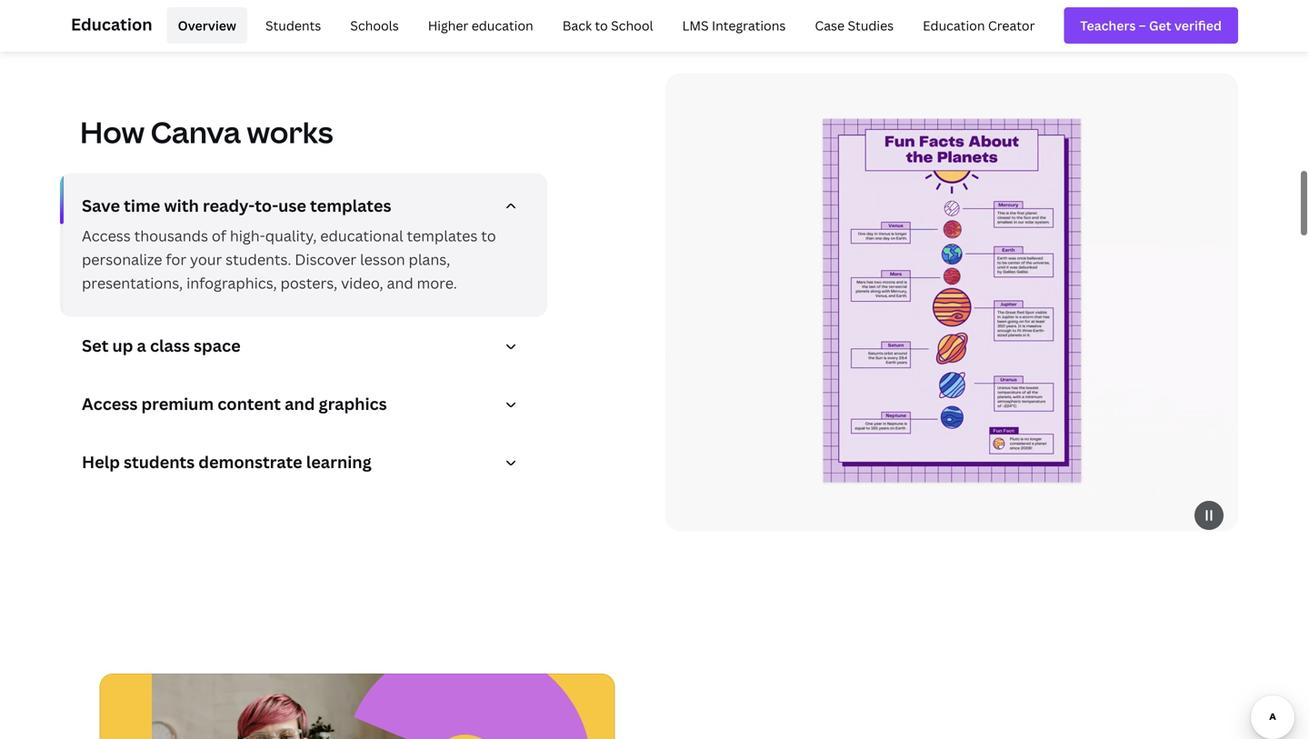 Task type: describe. For each thing, give the bounding box(es) containing it.
templates for educational
[[407, 226, 478, 246]]

more.
[[417, 273, 457, 293]]

high-
[[230, 226, 265, 246]]

lms integrations link
[[671, 7, 797, 44]]

how
[[80, 112, 145, 152]]

lms
[[682, 17, 709, 34]]

demonstrate
[[198, 451, 302, 473]]

back to school link
[[552, 7, 664, 44]]

access premium content and graphics button
[[82, 393, 533, 422]]

help students demonstrate learning button
[[82, 451, 533, 481]]

higher
[[428, 17, 469, 34]]

video,
[[341, 273, 383, 293]]

back to school
[[563, 17, 653, 34]]

time
[[124, 195, 160, 217]]

save time with ready-to-use templates button
[[82, 195, 533, 224]]

quality,
[[265, 226, 317, 246]]

educational
[[320, 226, 403, 246]]

back
[[563, 17, 592, 34]]

integrations
[[712, 17, 786, 34]]

school
[[611, 17, 653, 34]]

lms integrations
[[682, 17, 786, 34]]

education creator link
[[912, 7, 1046, 44]]

to inside education element
[[595, 17, 608, 34]]

use
[[278, 195, 306, 217]]

schools
[[350, 17, 399, 34]]

education element
[[71, 0, 1238, 51]]

overview
[[178, 17, 236, 34]]

menu bar inside education element
[[160, 7, 1046, 44]]

for
[[166, 250, 186, 269]]

a
[[137, 335, 146, 357]]

access for access premium content and graphics
[[82, 393, 138, 415]]

content
[[218, 393, 281, 415]]

personalize
[[82, 250, 162, 269]]

and inside dropdown button
[[285, 393, 315, 415]]

your
[[190, 250, 222, 269]]

ready-
[[203, 195, 255, 217]]

thousands
[[134, 226, 208, 246]]

education for education
[[71, 13, 152, 35]]

help
[[82, 451, 120, 473]]

set up a class space
[[82, 335, 241, 357]]

set up a class space button
[[82, 335, 533, 364]]

with
[[164, 195, 199, 217]]

teachers – get verified image
[[1080, 16, 1222, 35]]

higher education link
[[417, 7, 544, 44]]

graphics
[[319, 393, 387, 415]]

access for access thousands of high-quality, educational templates to personalize for your students. discover lesson plans, presentations, infographics, posters, video, and more.
[[82, 226, 131, 246]]



Task type: vqa. For each thing, say whether or not it's contained in the screenshot.
Dogs in Dogs are not just pets, they are family and deserve a say in our society. It's time to recognize their importance and grant them the right to vote.
no



Task type: locate. For each thing, give the bounding box(es) containing it.
templates
[[310, 195, 391, 217], [407, 226, 478, 246]]

overview link
[[167, 7, 247, 44]]

higher education
[[428, 17, 533, 34]]

access inside access thousands of high-quality, educational templates to personalize for your students. discover lesson plans, presentations, infographics, posters, video, and more.
[[82, 226, 131, 246]]

discover
[[295, 250, 357, 269]]

students
[[124, 451, 195, 473]]

presentations,
[[82, 273, 183, 293]]

infographics,
[[186, 273, 277, 293]]

access thousands of high-quality, educational templates to personalize for your students. discover lesson plans, presentations, infographics, posters, video, and more.
[[82, 226, 496, 293]]

works
[[247, 112, 333, 152]]

case
[[815, 17, 845, 34]]

1 horizontal spatial education
[[923, 17, 985, 34]]

access
[[82, 226, 131, 246], [82, 393, 138, 415]]

education for education creator
[[923, 17, 985, 34]]

and down lesson
[[387, 273, 413, 293]]

and
[[387, 273, 413, 293], [285, 393, 315, 415]]

1 vertical spatial access
[[82, 393, 138, 415]]

templates up plans,
[[407, 226, 478, 246]]

students link
[[255, 7, 332, 44]]

canva
[[151, 112, 241, 152]]

education
[[71, 13, 152, 35], [923, 17, 985, 34]]

templates inside dropdown button
[[310, 195, 391, 217]]

case studies link
[[804, 7, 905, 44]]

students.
[[226, 250, 291, 269]]

access premium content and graphics
[[82, 393, 387, 415]]

templates up the educational
[[310, 195, 391, 217]]

to inside access thousands of high-quality, educational templates to personalize for your students. discover lesson plans, presentations, infographics, posters, video, and more.
[[481, 226, 496, 246]]

up
[[112, 335, 133, 357]]

templates inside access thousands of high-quality, educational templates to personalize for your students. discover lesson plans, presentations, infographics, posters, video, and more.
[[407, 226, 478, 246]]

plans,
[[409, 250, 450, 269]]

schools link
[[339, 7, 410, 44]]

save
[[82, 195, 120, 217]]

case studies
[[815, 17, 894, 34]]

education inside education creator link
[[923, 17, 985, 34]]

0 vertical spatial access
[[82, 226, 131, 246]]

0 vertical spatial to
[[595, 17, 608, 34]]

how canva works
[[80, 112, 333, 152]]

1 horizontal spatial templates
[[407, 226, 478, 246]]

0 horizontal spatial education
[[71, 13, 152, 35]]

and right content
[[285, 393, 315, 415]]

1 vertical spatial templates
[[407, 226, 478, 246]]

access inside access premium content and graphics dropdown button
[[82, 393, 138, 415]]

posters,
[[281, 273, 338, 293]]

to
[[595, 17, 608, 34], [481, 226, 496, 246]]

0 vertical spatial and
[[387, 273, 413, 293]]

students
[[265, 17, 321, 34]]

access up help
[[82, 393, 138, 415]]

1 vertical spatial to
[[481, 226, 496, 246]]

and inside access thousands of high-quality, educational templates to personalize for your students. discover lesson plans, presentations, infographics, posters, video, and more.
[[387, 273, 413, 293]]

0 horizontal spatial templates
[[310, 195, 391, 217]]

1 access from the top
[[82, 226, 131, 246]]

1 horizontal spatial and
[[387, 273, 413, 293]]

menu bar containing overview
[[160, 7, 1046, 44]]

education creator
[[923, 17, 1035, 34]]

set
[[82, 335, 109, 357]]

help students demonstrate learning
[[82, 451, 372, 473]]

class
[[150, 335, 190, 357]]

2 access from the top
[[82, 393, 138, 415]]

0 horizontal spatial to
[[481, 226, 496, 246]]

space
[[194, 335, 241, 357]]

to-
[[255, 195, 278, 217]]

save time with ready-to-use templates
[[82, 195, 391, 217]]

premium
[[141, 393, 214, 415]]

1 horizontal spatial to
[[595, 17, 608, 34]]

0 vertical spatial templates
[[310, 195, 391, 217]]

1 vertical spatial and
[[285, 393, 315, 415]]

learning
[[306, 451, 372, 473]]

lesson
[[360, 250, 405, 269]]

studies
[[848, 17, 894, 34]]

access up "personalize"
[[82, 226, 131, 246]]

0 horizontal spatial and
[[285, 393, 315, 415]]

education
[[472, 17, 533, 34]]

of
[[212, 226, 226, 246]]

menu bar
[[160, 7, 1046, 44]]

templates for use
[[310, 195, 391, 217]]

creator
[[988, 17, 1035, 34]]



